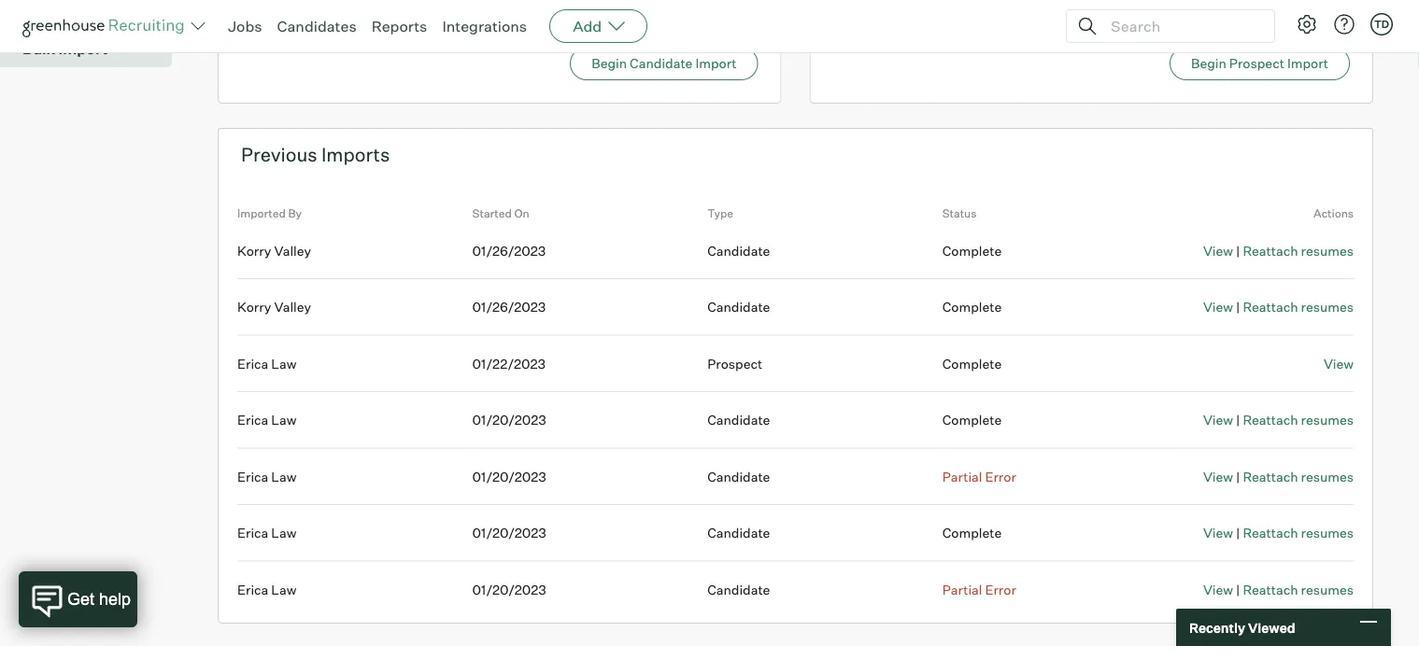 Task type: vqa. For each thing, say whether or not it's contained in the screenshot.
right time link
no



Task type: describe. For each thing, give the bounding box(es) containing it.
4 view | reattach resumes from the top
[[1204, 469, 1355, 485]]

view for 1st reattach resumes link from the bottom of the page
[[1204, 582, 1234, 598]]

1 reattach resumes link from the top
[[1244, 243, 1355, 259]]

details
[[332, 0, 369, 8]]

begin for begin candidate import
[[592, 55, 627, 72]]

3 view | reattach resumes from the top
[[1204, 412, 1355, 429]]

candidates
[[681, 0, 743, 8]]

3 law from the top
[[271, 469, 297, 485]]

1 to from the left
[[643, 0, 655, 8]]

erica for 4th reattach resumes link from the bottom of the page
[[237, 412, 269, 429]]

started
[[473, 207, 512, 221]]

2 | from the top
[[1237, 299, 1241, 316]]

5 erica law from the top
[[237, 582, 297, 598]]

3 | from the top
[[1237, 412, 1241, 429]]

by
[[288, 207, 302, 221]]

on
[[515, 207, 530, 221]]

begin candidate import
[[592, 55, 737, 72]]

type
[[708, 207, 734, 221]]

view for 5th reattach resumes link from the bottom
[[1204, 299, 1234, 316]]

milestones.
[[344, 11, 408, 26]]

0 horizontal spatial prospect
[[708, 356, 763, 372]]

enter candidate details in our import template, then upload the template to add candidates to specified jobs and milestones.
[[241, 0, 757, 26]]

job boards
[[22, 1, 102, 20]]

2 korry valley from the top
[[237, 299, 311, 316]]

previous
[[241, 143, 317, 167]]

td button
[[1371, 13, 1394, 36]]

2 01/26/2023 from the top
[[473, 299, 546, 316]]

4 resumes from the top
[[1302, 469, 1355, 485]]

erica for 5th reattach resumes link from the top
[[237, 526, 269, 542]]

view link for 5th reattach resumes link from the top
[[1204, 526, 1234, 542]]

4 reattach from the top
[[1244, 469, 1299, 485]]

candidate inside button
[[630, 55, 693, 72]]

then
[[502, 0, 527, 8]]

1 01/20/2023 from the top
[[473, 412, 547, 429]]

specified
[[241, 11, 291, 26]]

2 view | reattach resumes from the top
[[1204, 299, 1355, 316]]

1 view | reattach resumes from the top
[[1204, 243, 1355, 259]]

3 01/20/2023 from the top
[[473, 526, 547, 542]]

configure image
[[1297, 13, 1319, 36]]

1 reattach from the top
[[1244, 243, 1299, 259]]

import for begin candidate import
[[696, 55, 737, 72]]

1 partial from the top
[[943, 469, 983, 485]]

6 view | reattach resumes from the top
[[1204, 582, 1355, 598]]

td button
[[1368, 9, 1398, 39]]

view for 1st reattach resumes link from the top
[[1204, 243, 1234, 259]]

2 resumes from the top
[[1302, 299, 1355, 316]]

4 | from the top
[[1237, 469, 1241, 485]]

2 to from the left
[[745, 0, 757, 8]]

4 complete from the top
[[943, 412, 1002, 429]]

begin prospect import
[[1192, 55, 1329, 72]]

3 complete from the top
[[943, 356, 1002, 372]]

status
[[943, 207, 977, 221]]

2 law from the top
[[271, 412, 297, 429]]

6 resumes from the top
[[1302, 582, 1355, 598]]

5 resumes from the top
[[1302, 526, 1355, 542]]

candidates link
[[277, 17, 357, 36]]

add button
[[550, 9, 648, 43]]

job
[[22, 1, 49, 20]]

1 erica from the top
[[237, 356, 269, 372]]

3 resumes from the top
[[1302, 412, 1355, 429]]

1 korry valley from the top
[[237, 243, 311, 259]]

view link for 1st reattach resumes link from the bottom of the page
[[1204, 582, 1234, 598]]

imports
[[321, 143, 390, 167]]

2 partial from the top
[[943, 582, 983, 598]]

and
[[320, 11, 341, 26]]

korry for 1st reattach resumes link from the top
[[237, 243, 272, 259]]

1 law from the top
[[271, 356, 297, 372]]

reports
[[372, 17, 428, 36]]

view link for 4th reattach resumes link
[[1204, 469, 1234, 485]]

erica for 4th reattach resumes link
[[237, 469, 269, 485]]

actions
[[1314, 207, 1355, 221]]

6 reattach from the top
[[1244, 582, 1299, 598]]

1 erica law from the top
[[237, 356, 297, 372]]

korry for 5th reattach resumes link from the bottom
[[237, 299, 272, 316]]

candidates
[[277, 17, 357, 36]]



Task type: locate. For each thing, give the bounding box(es) containing it.
job boards link
[[22, 0, 165, 22]]

1 valley from the top
[[274, 243, 311, 259]]

erica law
[[237, 356, 297, 372], [237, 412, 297, 429], [237, 469, 297, 485], [237, 526, 297, 542], [237, 582, 297, 598]]

1 horizontal spatial prospect
[[1230, 55, 1285, 72]]

template
[[591, 0, 641, 8]]

2 error from the top
[[986, 582, 1017, 598]]

0 vertical spatial prospect
[[1230, 55, 1285, 72]]

4 law from the top
[[271, 526, 297, 542]]

3 reattach resumes link from the top
[[1244, 412, 1355, 429]]

0 vertical spatial partial
[[943, 469, 983, 485]]

candidate
[[274, 0, 329, 8]]

1 01/26/2023 from the top
[[473, 243, 546, 259]]

2 01/20/2023 from the top
[[473, 469, 547, 485]]

01/20/2023
[[473, 412, 547, 429], [473, 469, 547, 485], [473, 526, 547, 542], [473, 582, 547, 598]]

enter
[[241, 0, 271, 8]]

reports link
[[372, 17, 428, 36]]

jobs
[[228, 17, 262, 36]]

the
[[570, 0, 588, 8]]

view link for 4th reattach resumes link from the bottom of the page
[[1204, 412, 1234, 429]]

partial error
[[943, 469, 1017, 485], [943, 582, 1017, 598]]

1 vertical spatial partial
[[943, 582, 983, 598]]

jobs link
[[228, 17, 262, 36]]

2 reattach resumes link from the top
[[1244, 299, 1355, 316]]

3 reattach from the top
[[1244, 412, 1299, 429]]

Search text field
[[1107, 13, 1258, 40]]

3 erica from the top
[[237, 469, 269, 485]]

to
[[643, 0, 655, 8], [745, 0, 757, 8]]

1 vertical spatial error
[[986, 582, 1017, 598]]

1 vertical spatial korry valley
[[237, 299, 311, 316]]

view for 4th reattach resumes link
[[1204, 469, 1234, 485]]

import down candidates
[[696, 55, 737, 72]]

0 horizontal spatial to
[[643, 0, 655, 8]]

1 | from the top
[[1237, 243, 1241, 259]]

|
[[1237, 243, 1241, 259], [1237, 299, 1241, 316], [1237, 412, 1241, 429], [1237, 469, 1241, 485], [1237, 526, 1241, 542], [1237, 582, 1241, 598]]

add
[[657, 0, 679, 8]]

recently viewed
[[1190, 620, 1296, 636]]

erica
[[237, 356, 269, 372], [237, 412, 269, 429], [237, 469, 269, 485], [237, 526, 269, 542], [237, 582, 269, 598]]

4 erica law from the top
[[237, 526, 297, 542]]

import down configure 'image'
[[1288, 55, 1329, 72]]

begin candidate import button
[[570, 47, 759, 81]]

5 | from the top
[[1237, 526, 1241, 542]]

jobs
[[294, 11, 317, 26]]

01/26/2023
[[473, 243, 546, 259], [473, 299, 546, 316]]

reattach
[[1244, 243, 1299, 259], [1244, 299, 1299, 316], [1244, 412, 1299, 429], [1244, 469, 1299, 485], [1244, 526, 1299, 542], [1244, 582, 1299, 598]]

2 korry from the top
[[237, 299, 272, 316]]

imported
[[237, 207, 286, 221]]

bulk import link
[[22, 38, 165, 60]]

resumes
[[1302, 243, 1355, 259], [1302, 299, 1355, 316], [1302, 412, 1355, 429], [1302, 469, 1355, 485], [1302, 526, 1355, 542], [1302, 582, 1355, 598]]

upload
[[529, 0, 568, 8]]

1 complete from the top
[[943, 243, 1002, 259]]

2 reattach from the top
[[1244, 299, 1299, 316]]

recently
[[1190, 620, 1246, 636]]

boards
[[52, 1, 102, 20]]

import
[[406, 0, 443, 8]]

viewed
[[1249, 620, 1296, 636]]

5 erica from the top
[[237, 582, 269, 598]]

begin
[[592, 55, 627, 72], [1192, 55, 1227, 72]]

01/26/2023 up 01/22/2023
[[473, 299, 546, 316]]

6 | from the top
[[1237, 582, 1241, 598]]

1 horizontal spatial import
[[696, 55, 737, 72]]

5 reattach from the top
[[1244, 526, 1299, 542]]

bulk
[[22, 39, 55, 58]]

to right candidates
[[745, 0, 757, 8]]

2 erica from the top
[[237, 412, 269, 429]]

0 horizontal spatial begin
[[592, 55, 627, 72]]

greenhouse recruiting image
[[22, 15, 191, 37]]

our
[[385, 0, 403, 8]]

bulk import
[[22, 39, 108, 58]]

view link for 1st reattach resumes link from the top
[[1204, 243, 1234, 259]]

integrations
[[443, 17, 527, 36]]

view | reattach resumes
[[1204, 243, 1355, 259], [1204, 299, 1355, 316], [1204, 412, 1355, 429], [1204, 469, 1355, 485], [1204, 526, 1355, 542], [1204, 582, 1355, 598]]

import down greenhouse recruiting image
[[58, 39, 108, 58]]

2 valley from the top
[[274, 299, 311, 316]]

1 resumes from the top
[[1302, 243, 1355, 259]]

integrations link
[[443, 17, 527, 36]]

0 vertical spatial korry
[[237, 243, 272, 259]]

template,
[[446, 0, 499, 8]]

add
[[573, 17, 602, 36]]

begin for begin prospect import
[[1192, 55, 1227, 72]]

prospect
[[1230, 55, 1285, 72], [708, 356, 763, 372]]

begin down 'search' 'text field'
[[1192, 55, 1227, 72]]

0 vertical spatial partial error
[[943, 469, 1017, 485]]

1 vertical spatial 01/26/2023
[[473, 299, 546, 316]]

complete
[[943, 243, 1002, 259], [943, 299, 1002, 316], [943, 356, 1002, 372], [943, 412, 1002, 429], [943, 526, 1002, 542]]

import for begin prospect import
[[1288, 55, 1329, 72]]

4 erica from the top
[[237, 526, 269, 542]]

korry valley
[[237, 243, 311, 259], [237, 299, 311, 316]]

1 horizontal spatial begin
[[1192, 55, 1227, 72]]

import
[[58, 39, 108, 58], [696, 55, 737, 72], [1288, 55, 1329, 72]]

5 reattach resumes link from the top
[[1244, 526, 1355, 542]]

view link for 5th reattach resumes link from the bottom
[[1204, 299, 1234, 316]]

0 vertical spatial korry valley
[[237, 243, 311, 259]]

5 complete from the top
[[943, 526, 1002, 542]]

0 vertical spatial error
[[986, 469, 1017, 485]]

error
[[986, 469, 1017, 485], [986, 582, 1017, 598]]

korry
[[237, 243, 272, 259], [237, 299, 272, 316]]

4 reattach resumes link from the top
[[1244, 469, 1355, 485]]

valley
[[274, 243, 311, 259], [274, 299, 311, 316]]

to left add
[[643, 0, 655, 8]]

1 vertical spatial valley
[[274, 299, 311, 316]]

view link
[[1204, 243, 1234, 259], [1204, 299, 1234, 316], [1325, 356, 1355, 372], [1204, 412, 1234, 429], [1204, 469, 1234, 485], [1204, 526, 1234, 542], [1204, 582, 1234, 598]]

previous imports
[[241, 143, 390, 167]]

law
[[271, 356, 297, 372], [271, 412, 297, 429], [271, 469, 297, 485], [271, 526, 297, 542], [271, 582, 297, 598]]

2 partial error from the top
[[943, 582, 1017, 598]]

begin down add 'popup button' at the top left of page
[[592, 55, 627, 72]]

0 vertical spatial valley
[[274, 243, 311, 259]]

partial error for 1st reattach resumes link from the bottom of the page
[[943, 582, 1017, 598]]

td
[[1375, 18, 1390, 30]]

5 view | reattach resumes from the top
[[1204, 526, 1355, 542]]

started on
[[473, 207, 530, 221]]

3 erica law from the top
[[237, 469, 297, 485]]

partial
[[943, 469, 983, 485], [943, 582, 983, 598]]

4 01/20/2023 from the top
[[473, 582, 547, 598]]

01/22/2023
[[473, 356, 546, 372]]

1 horizontal spatial to
[[745, 0, 757, 8]]

5 law from the top
[[271, 582, 297, 598]]

reattach resumes link
[[1244, 243, 1355, 259], [1244, 299, 1355, 316], [1244, 412, 1355, 429], [1244, 469, 1355, 485], [1244, 526, 1355, 542], [1244, 582, 1355, 598]]

1 korry from the top
[[237, 243, 272, 259]]

2 complete from the top
[[943, 299, 1002, 316]]

prospect inside button
[[1230, 55, 1285, 72]]

candidate
[[630, 55, 693, 72], [708, 243, 771, 259], [708, 299, 771, 316], [708, 412, 771, 429], [708, 469, 771, 485], [708, 526, 771, 542], [708, 582, 771, 598]]

0 horizontal spatial import
[[58, 39, 108, 58]]

1 vertical spatial partial error
[[943, 582, 1017, 598]]

view for 5th reattach resumes link from the top
[[1204, 526, 1234, 542]]

imported by
[[237, 207, 302, 221]]

1 partial error from the top
[[943, 469, 1017, 485]]

0 vertical spatial 01/26/2023
[[473, 243, 546, 259]]

1 error from the top
[[986, 469, 1017, 485]]

in
[[372, 0, 382, 8]]

1 vertical spatial korry
[[237, 299, 272, 316]]

2 horizontal spatial import
[[1288, 55, 1329, 72]]

1 begin from the left
[[592, 55, 627, 72]]

erica for 1st reattach resumes link from the bottom of the page
[[237, 582, 269, 598]]

view
[[1204, 243, 1234, 259], [1204, 299, 1234, 316], [1325, 356, 1355, 372], [1204, 412, 1234, 429], [1204, 469, 1234, 485], [1204, 526, 1234, 542], [1204, 582, 1234, 598]]

01/26/2023 down started on
[[473, 243, 546, 259]]

1 vertical spatial prospect
[[708, 356, 763, 372]]

begin prospect import button
[[1170, 47, 1351, 81]]

view for 4th reattach resumes link from the bottom of the page
[[1204, 412, 1234, 429]]

6 reattach resumes link from the top
[[1244, 582, 1355, 598]]

partial error for 4th reattach resumes link
[[943, 469, 1017, 485]]

2 erica law from the top
[[237, 412, 297, 429]]

2 begin from the left
[[1192, 55, 1227, 72]]



